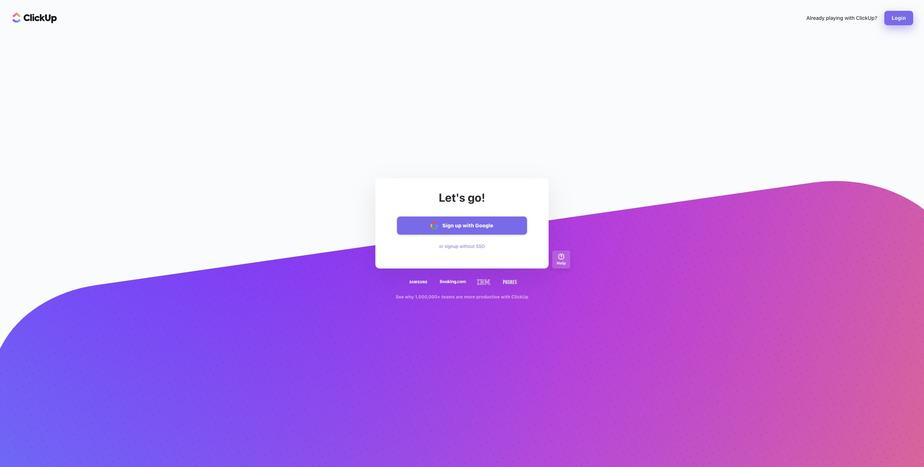 Task type: vqa. For each thing, say whether or not it's contained in the screenshot.
up the with
yes



Task type: describe. For each thing, give the bounding box(es) containing it.
with for playing
[[845, 15, 855, 21]]

or
[[440, 244, 444, 249]]

2 vertical spatial with
[[501, 294, 511, 300]]

help
[[557, 261, 566, 265]]

go!
[[468, 191, 486, 204]]

already playing with clickup?
[[807, 15, 878, 21]]

teams
[[442, 294, 455, 300]]

without
[[460, 244, 475, 249]]

why
[[405, 294, 414, 300]]

or signup without sso
[[440, 244, 485, 249]]

clickup - home image
[[12, 12, 57, 23]]

signup
[[445, 244, 459, 249]]

clickup
[[512, 294, 529, 300]]

sign up with google
[[443, 222, 494, 228]]

google
[[476, 222, 494, 228]]



Task type: locate. For each thing, give the bounding box(es) containing it.
sso
[[476, 244, 485, 249]]

or signup without sso link
[[440, 244, 485, 249]]

let's
[[439, 191, 466, 204]]

sign up with google button
[[397, 217, 527, 235]]

with
[[845, 15, 855, 21], [463, 222, 474, 228], [501, 294, 511, 300]]

clickup?
[[857, 15, 878, 21]]

already
[[807, 15, 825, 21]]

login
[[892, 15, 907, 21]]

see
[[396, 294, 404, 300]]

0 horizontal spatial with
[[463, 222, 474, 228]]

with left clickup
[[501, 294, 511, 300]]

playing
[[827, 15, 844, 21]]

more
[[464, 294, 475, 300]]

1 horizontal spatial with
[[501, 294, 511, 300]]

login link
[[885, 11, 914, 25]]

see why 1,000,000+ teams are more productive with clickup
[[396, 294, 529, 300]]

let's go!
[[439, 191, 486, 204]]

up
[[455, 222, 462, 228]]

with inside sign up with google button
[[463, 222, 474, 228]]

are
[[456, 294, 463, 300]]

2 horizontal spatial with
[[845, 15, 855, 21]]

productive
[[477, 294, 500, 300]]

0 vertical spatial with
[[845, 15, 855, 21]]

with right playing
[[845, 15, 855, 21]]

1 vertical spatial with
[[463, 222, 474, 228]]

with for up
[[463, 222, 474, 228]]

with right up
[[463, 222, 474, 228]]

help link
[[553, 250, 571, 269]]

sign
[[443, 222, 454, 228]]

1,000,000+
[[415, 294, 441, 300]]



